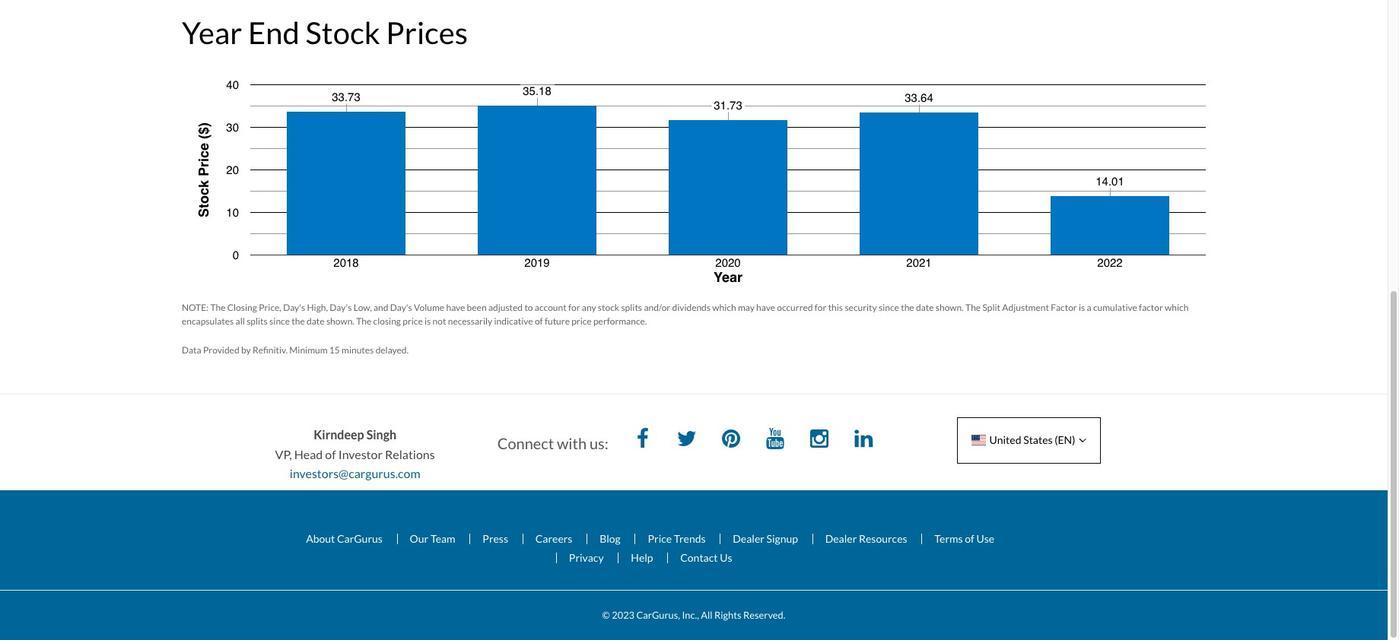Task type: locate. For each thing, give the bounding box(es) containing it.
price down volume
[[403, 316, 423, 327]]

0 horizontal spatial shown.
[[326, 316, 355, 327]]

kirndeep
[[314, 428, 364, 442]]

data provided by refinitiv. minimum 15 minutes delayed.
[[182, 345, 409, 356]]

low,
[[354, 302, 372, 314]]

2 horizontal spatial day's
[[390, 302, 412, 314]]

1 horizontal spatial have
[[757, 302, 776, 314]]

0 horizontal spatial for
[[569, 302, 580, 314]]

1 horizontal spatial splits
[[621, 302, 643, 314]]

connect with us element
[[498, 426, 891, 456]]

and/or
[[644, 302, 671, 314]]

been
[[467, 302, 487, 314]]

necessarily
[[448, 316, 493, 327]]

1 horizontal spatial dealer
[[826, 533, 857, 546]]

terms of use privacy
[[569, 533, 995, 565]]

2 vertical spatial of
[[965, 533, 975, 546]]

0 horizontal spatial since
[[270, 316, 290, 327]]

0 horizontal spatial price
[[403, 316, 423, 327]]

have
[[446, 302, 465, 314], [757, 302, 776, 314]]

0 horizontal spatial the
[[292, 316, 305, 327]]

instagram image
[[805, 426, 835, 456]]

price down any on the left of page
[[572, 316, 592, 327]]

0 vertical spatial date
[[916, 302, 934, 314]]

to
[[525, 302, 533, 314]]

1 horizontal spatial of
[[535, 316, 543, 327]]

2 horizontal spatial of
[[965, 533, 975, 546]]

the
[[210, 302, 226, 314], [966, 302, 981, 314], [356, 316, 372, 327]]

inc.,
[[682, 609, 699, 622]]

1 horizontal spatial is
[[1079, 302, 1086, 314]]

not
[[433, 316, 446, 327]]

privacy
[[569, 552, 604, 565]]

minimum
[[289, 345, 328, 356]]

stock
[[306, 15, 380, 51]]

data
[[182, 345, 201, 356]]

© 2023 cargurus, inc., all rights reserved.
[[603, 609, 786, 622]]

1 day's from the left
[[283, 302, 305, 314]]

since right security
[[879, 302, 900, 314]]

of left use
[[965, 533, 975, 546]]

united states (en)
[[990, 434, 1076, 447]]

1 dealer from the left
[[733, 533, 765, 546]]

1 horizontal spatial the
[[356, 316, 372, 327]]

since
[[879, 302, 900, 314], [270, 316, 290, 327]]

united states (en) button
[[958, 418, 1102, 464]]

with
[[557, 435, 587, 453]]

0 horizontal spatial date
[[307, 316, 325, 327]]

for
[[569, 302, 580, 314], [815, 302, 827, 314]]

date right security
[[916, 302, 934, 314]]

of down account
[[535, 316, 543, 327]]

of
[[535, 316, 543, 327], [325, 447, 336, 462], [965, 533, 975, 546]]

help
[[631, 552, 654, 565]]

for left any on the left of page
[[569, 302, 580, 314]]

2023
[[612, 609, 635, 622]]

cargurus,
[[637, 609, 680, 622]]

team
[[431, 533, 456, 546]]

2 which from the left
[[1165, 302, 1189, 314]]

date
[[916, 302, 934, 314], [307, 316, 325, 327]]

blog
[[600, 533, 621, 546]]

dealer signup
[[733, 533, 799, 546]]

1 price from the left
[[403, 316, 423, 327]]

which right factor
[[1165, 302, 1189, 314]]

have right may
[[757, 302, 776, 314]]

0 horizontal spatial day's
[[283, 302, 305, 314]]

of down the kirndeep
[[325, 447, 336, 462]]

1 vertical spatial is
[[425, 316, 431, 327]]

0 horizontal spatial of
[[325, 447, 336, 462]]

for left this
[[815, 302, 827, 314]]

split
[[983, 302, 1001, 314]]

day's left high,
[[283, 302, 305, 314]]

contact
[[681, 552, 718, 565]]

1 vertical spatial of
[[325, 447, 336, 462]]

splits up performance.
[[621, 302, 643, 314]]

twitter image
[[672, 426, 702, 456]]

price trends link
[[635, 533, 718, 546]]

relations
[[385, 447, 435, 462]]

the down low,
[[356, 316, 372, 327]]

dealer left resources
[[826, 533, 857, 546]]

1 horizontal spatial price
[[572, 316, 592, 327]]

our team link
[[397, 533, 468, 546]]

dealer left signup
[[733, 533, 765, 546]]

1 vertical spatial since
[[270, 316, 290, 327]]

day's left low,
[[330, 302, 352, 314]]

the up encapsulates
[[210, 302, 226, 314]]

price trends
[[648, 533, 706, 546]]

us
[[720, 552, 733, 565]]

dealer for dealer resources
[[826, 533, 857, 546]]

splits
[[621, 302, 643, 314], [247, 316, 268, 327]]

day's
[[283, 302, 305, 314], [330, 302, 352, 314], [390, 302, 412, 314]]

0 horizontal spatial have
[[446, 302, 465, 314]]

about cargurus link
[[294, 533, 395, 546]]

press
[[483, 533, 508, 546]]

since down price,
[[270, 316, 290, 327]]

and
[[374, 302, 389, 314]]

©
[[603, 609, 610, 622]]

is
[[1079, 302, 1086, 314], [425, 316, 431, 327]]

0 horizontal spatial which
[[713, 302, 737, 314]]

2 dealer from the left
[[826, 533, 857, 546]]

1 horizontal spatial day's
[[330, 302, 352, 314]]

the left 'split'
[[966, 302, 981, 314]]

1 vertical spatial date
[[307, 316, 325, 327]]

dealer signup link
[[720, 533, 811, 546]]

1 horizontal spatial which
[[1165, 302, 1189, 314]]

day's up closing on the left of page
[[390, 302, 412, 314]]

0 vertical spatial the
[[901, 302, 915, 314]]

2 price from the left
[[572, 316, 592, 327]]

15
[[329, 345, 340, 356]]

connect with us:
[[498, 435, 609, 453]]

reserved.
[[744, 609, 786, 622]]

contact us link
[[668, 552, 745, 565]]

encapsulates
[[182, 316, 234, 327]]

is left a
[[1079, 302, 1086, 314]]

terms of use link
[[922, 533, 1007, 546]]

vp,
[[275, 447, 292, 462]]

high,
[[307, 302, 328, 314]]

shown. left 'split'
[[936, 302, 964, 314]]

dealer
[[733, 533, 765, 546], [826, 533, 857, 546]]

volume
[[414, 302, 445, 314]]

future
[[545, 316, 570, 327]]

year
[[182, 15, 242, 51]]

0 horizontal spatial dealer
[[733, 533, 765, 546]]

our
[[410, 533, 429, 546]]

which left may
[[713, 302, 737, 314]]

1 horizontal spatial since
[[879, 302, 900, 314]]

the up data provided by refinitiv. minimum 15 minutes delayed.
[[292, 316, 305, 327]]

0 vertical spatial is
[[1079, 302, 1086, 314]]

year end stock prices bar chart image
[[182, 58, 1206, 286]]

0 vertical spatial of
[[535, 316, 543, 327]]

0 vertical spatial since
[[879, 302, 900, 314]]

factor
[[1140, 302, 1164, 314]]

any
[[582, 302, 596, 314]]

is left not
[[425, 316, 431, 327]]

0 vertical spatial shown.
[[936, 302, 964, 314]]

0 horizontal spatial is
[[425, 316, 431, 327]]

linkedin image
[[849, 426, 879, 456]]

shown. down low,
[[326, 316, 355, 327]]

1 vertical spatial splits
[[247, 316, 268, 327]]

the right security
[[901, 302, 915, 314]]

1 which from the left
[[713, 302, 737, 314]]

have up necessarily
[[446, 302, 465, 314]]

splits right the all
[[247, 316, 268, 327]]

date down high,
[[307, 316, 325, 327]]

1 horizontal spatial for
[[815, 302, 827, 314]]



Task type: vqa. For each thing, say whether or not it's contained in the screenshot.
november
no



Task type: describe. For each thing, give the bounding box(es) containing it.
connect
[[498, 435, 554, 453]]

cumulative
[[1094, 302, 1138, 314]]

1 horizontal spatial date
[[916, 302, 934, 314]]

all
[[701, 609, 713, 622]]

note:
[[182, 302, 209, 314]]

a
[[1087, 302, 1092, 314]]

price
[[648, 533, 672, 546]]

about
[[306, 533, 335, 546]]

(en)
[[1055, 434, 1076, 447]]

0 vertical spatial splits
[[621, 302, 643, 314]]

dealer resources link
[[813, 533, 920, 546]]

investor
[[339, 447, 383, 462]]

careers
[[536, 533, 573, 546]]

of inside the note: the closing price, day's high, day's low, and day's volume have been     adjusted to account for any stock splits and/or dividends which may have     occurred for this security since the date shown. the split adjustment factor is a     cumulative factor which encapsulates all splits since the date shown.     the closing price is not necessarily indicative of future price     performance.
[[535, 316, 543, 327]]

all
[[236, 316, 245, 327]]

1 vertical spatial shown.
[[326, 316, 355, 327]]

help link
[[618, 552, 666, 565]]

account
[[535, 302, 567, 314]]

terms
[[935, 533, 963, 546]]

signup
[[767, 533, 799, 546]]

contact us
[[681, 552, 733, 565]]

pinterest image
[[716, 426, 747, 456]]

our team
[[410, 533, 456, 546]]

end
[[248, 15, 300, 51]]

3 day's from the left
[[390, 302, 412, 314]]

performance.
[[594, 316, 647, 327]]

trends
[[674, 533, 706, 546]]

0 horizontal spatial the
[[210, 302, 226, 314]]

closing
[[373, 316, 401, 327]]

2 day's from the left
[[330, 302, 352, 314]]

2 horizontal spatial the
[[966, 302, 981, 314]]

kirndeep singh vp, head of investor relations investors@cargurus.com
[[275, 428, 435, 481]]

privacy link
[[556, 552, 616, 565]]

1 for from the left
[[569, 302, 580, 314]]

indicative
[[494, 316, 533, 327]]

factor
[[1051, 302, 1078, 314]]

dealer resources
[[826, 533, 908, 546]]

closing
[[227, 302, 257, 314]]

year end stock prices
[[182, 15, 468, 51]]

prices
[[386, 15, 468, 51]]

resources
[[859, 533, 908, 546]]

by
[[241, 345, 251, 356]]

note: the closing price, day's high, day's low, and day's volume have been     adjusted to account for any stock splits and/or dividends which may have     occurred for this security since the date shown. the split adjustment factor is a     cumulative factor which encapsulates all splits since the date shown.     the closing price is not necessarily indicative of future price     performance.
[[182, 302, 1189, 327]]

blog link
[[587, 533, 633, 546]]

security
[[845, 302, 877, 314]]

1 vertical spatial the
[[292, 316, 305, 327]]

cargurus
[[337, 533, 383, 546]]

provided
[[203, 345, 239, 356]]

1 horizontal spatial shown.
[[936, 302, 964, 314]]

states
[[1024, 434, 1053, 447]]

rights
[[715, 609, 742, 622]]

delayed.
[[376, 345, 409, 356]]

press link
[[470, 533, 521, 546]]

united
[[990, 434, 1022, 447]]

singh
[[367, 428, 397, 442]]

investors@cargurus.com
[[290, 467, 421, 481]]

1 horizontal spatial the
[[901, 302, 915, 314]]

youtube image
[[760, 426, 791, 456]]

2 have from the left
[[757, 302, 776, 314]]

0 horizontal spatial splits
[[247, 316, 268, 327]]

2 for from the left
[[815, 302, 827, 314]]

careers link
[[523, 533, 585, 546]]

adjustment
[[1003, 302, 1050, 314]]

1 have from the left
[[446, 302, 465, 314]]

facebook image
[[628, 426, 658, 456]]

this
[[829, 302, 843, 314]]

about cargurus
[[306, 533, 383, 546]]

price,
[[259, 302, 282, 314]]

investors@cargurus.com link
[[290, 467, 421, 481]]

of inside terms of use privacy
[[965, 533, 975, 546]]

adjusted
[[489, 302, 523, 314]]

may
[[738, 302, 755, 314]]

stock
[[598, 302, 620, 314]]

dealer for dealer signup
[[733, 533, 765, 546]]

us:
[[590, 435, 609, 453]]

refinitiv.
[[253, 345, 288, 356]]

dividends
[[672, 302, 711, 314]]

minutes
[[342, 345, 374, 356]]

us image
[[972, 436, 986, 446]]

head
[[294, 447, 323, 462]]

occurred
[[777, 302, 813, 314]]

of inside kirndeep singh vp, head of investor relations investors@cargurus.com
[[325, 447, 336, 462]]



